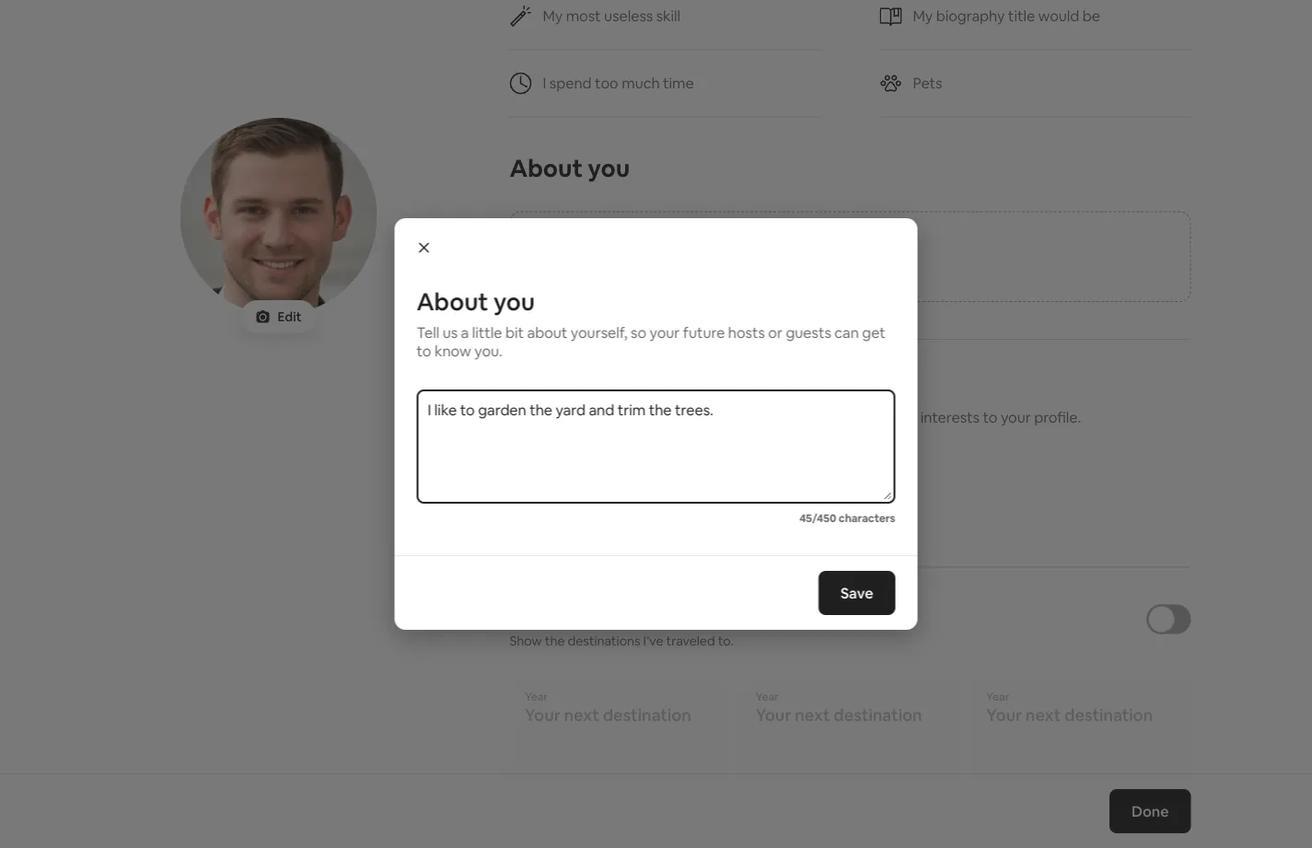 Task type: locate. For each thing, give the bounding box(es) containing it.
0 vertical spatial your
[[650, 323, 680, 342]]

1 horizontal spatial year
[[755, 689, 778, 704]]

to inside the what you're into find common ground with other guests and hosts by adding interests to your profile.
[[983, 407, 998, 426]]

0 horizontal spatial my
[[543, 6, 563, 25]]

3 year your next destination from the left
[[986, 689, 1153, 726]]

about you dialog
[[395, 218, 918, 630]]

tell
[[417, 323, 439, 342]]

1 year from the left
[[524, 689, 547, 704]]

traveled
[[666, 632, 715, 649]]

0 horizontal spatial year
[[524, 689, 547, 704]]

pets
[[913, 74, 942, 93]]

other
[[690, 407, 728, 426]]

little
[[472, 323, 502, 342]]

edit button
[[241, 300, 316, 333]]

0 horizontal spatial about
[[417, 286, 488, 317]]

0 vertical spatial to
[[417, 341, 431, 360]]

1 vertical spatial you
[[494, 286, 535, 317]]

the
[[545, 632, 565, 649]]

your left the profile.
[[1001, 407, 1031, 426]]

guests
[[786, 323, 831, 342], [731, 407, 776, 426]]

0 horizontal spatial destination
[[602, 704, 691, 726]]

1 horizontal spatial year your next destination
[[755, 689, 922, 726]]

your
[[650, 323, 680, 342], [1001, 407, 1031, 426]]

you
[[588, 152, 630, 183], [494, 286, 535, 317]]

to inside about you tell us a little bit about yourself, so your future hosts or guests can get to know you.
[[417, 341, 431, 360]]

your inside the what you're into find common ground with other guests and hosts by adding interests to your profile.
[[1001, 407, 1031, 426]]

0 vertical spatial about
[[510, 152, 583, 183]]

year your next destination
[[524, 689, 691, 726], [755, 689, 922, 726], [986, 689, 1153, 726]]

know
[[435, 341, 471, 360]]

2 my from the left
[[913, 6, 933, 25]]

1 vertical spatial your
[[1001, 407, 1031, 426]]

my inside "button"
[[913, 6, 933, 25]]

your inside about you tell us a little bit about yourself, so your future hosts or guests can get to know you.
[[650, 323, 680, 342]]

0 horizontal spatial year your next destination
[[524, 689, 691, 726]]

find
[[510, 407, 538, 426]]

next
[[564, 704, 599, 726], [794, 704, 830, 726], [1025, 704, 1060, 726]]

1 horizontal spatial to
[[983, 407, 998, 426]]

destination
[[602, 704, 691, 726], [833, 704, 922, 726], [1064, 704, 1153, 726]]

0 horizontal spatial guests
[[731, 407, 776, 426]]

about
[[510, 152, 583, 183], [417, 286, 488, 317]]

1 horizontal spatial guests
[[786, 323, 831, 342]]

3 next from the left
[[1025, 704, 1060, 726]]

a
[[461, 323, 469, 342]]

2 horizontal spatial year
[[986, 689, 1009, 704]]

1 vertical spatial about
[[417, 286, 488, 317]]

1 my from the left
[[543, 6, 563, 25]]

you down too
[[588, 152, 630, 183]]

most
[[566, 6, 601, 25]]

to right interests
[[983, 407, 998, 426]]

us
[[443, 323, 458, 342]]

2 horizontal spatial your
[[986, 704, 1022, 726]]

1 vertical spatial guests
[[731, 407, 776, 426]]

2 horizontal spatial next
[[1025, 704, 1060, 726]]

1 horizontal spatial you
[[588, 152, 630, 183]]

and
[[779, 407, 805, 426]]

2 next from the left
[[794, 704, 830, 726]]

common
[[542, 407, 602, 426]]

would
[[1038, 6, 1079, 25]]

1 horizontal spatial your
[[1001, 407, 1031, 426]]

show
[[510, 632, 542, 649]]

about inside about you tell us a little bit about yourself, so your future hosts or guests can get to know you.
[[417, 286, 488, 317]]

with
[[658, 407, 687, 426]]

get
[[862, 323, 886, 342]]

0 vertical spatial you
[[588, 152, 630, 183]]

to left know
[[417, 341, 431, 360]]

0 horizontal spatial next
[[564, 704, 599, 726]]

done button
[[1110, 789, 1191, 833]]

my inside button
[[543, 6, 563, 25]]

0 horizontal spatial to
[[417, 341, 431, 360]]

skill
[[656, 6, 681, 25]]

my left most
[[543, 6, 563, 25]]

my
[[543, 6, 563, 25], [913, 6, 933, 25]]

1 year your next destination from the left
[[524, 689, 691, 726]]

2 horizontal spatial destination
[[1064, 704, 1153, 726]]

1 vertical spatial to
[[983, 407, 998, 426]]

0 horizontal spatial your
[[524, 704, 560, 726]]

2 horizontal spatial year your next destination
[[986, 689, 1153, 726]]

interests
[[921, 407, 980, 426]]

hosts
[[808, 407, 847, 426]]

about
[[527, 323, 568, 342]]

0 horizontal spatial your
[[650, 323, 680, 342]]

I like to garden the yard and trim the trees. text field
[[420, 393, 892, 500]]

2 your from the left
[[755, 704, 791, 726]]

biography
[[936, 6, 1005, 25]]

my left biography
[[913, 6, 933, 25]]

can
[[835, 323, 859, 342]]

guests left and
[[731, 407, 776, 426]]

2 year your next destination from the left
[[755, 689, 922, 726]]

1 horizontal spatial destination
[[833, 704, 922, 726]]

you inside about you tell us a little bit about yourself, so your future hosts or guests can get to know you.
[[494, 286, 535, 317]]

guests right or
[[786, 323, 831, 342]]

what you're into find common ground with other guests and hosts by adding interests to your profile.
[[510, 375, 1081, 426]]

your
[[524, 704, 560, 726], [755, 704, 791, 726], [986, 704, 1022, 726]]

your right so at the left of page
[[650, 323, 680, 342]]

too
[[595, 74, 618, 93]]

about for about you tell us a little bit about yourself, so your future hosts or guests can get to know you.
[[417, 286, 488, 317]]

year
[[524, 689, 547, 704], [755, 689, 778, 704], [986, 689, 1009, 704]]

done
[[1132, 802, 1169, 820]]

to
[[417, 341, 431, 360], [983, 407, 998, 426]]

into
[[630, 375, 667, 401]]

2 destination from the left
[[833, 704, 922, 726]]

1 horizontal spatial my
[[913, 6, 933, 25]]

1 horizontal spatial about
[[510, 152, 583, 183]]

0 vertical spatial guests
[[786, 323, 831, 342]]

adding
[[870, 407, 917, 426]]

by
[[850, 407, 867, 426]]

you up bit
[[494, 286, 535, 317]]

about down the i
[[510, 152, 583, 183]]

destinations
[[568, 632, 640, 649]]

you're
[[566, 375, 625, 401]]

about up us
[[417, 286, 488, 317]]

0 horizontal spatial you
[[494, 286, 535, 317]]

my most useless skill button
[[510, 0, 821, 50]]

1 horizontal spatial next
[[794, 704, 830, 726]]

1 horizontal spatial your
[[755, 704, 791, 726]]

pets button
[[880, 50, 1191, 117]]



Task type: vqa. For each thing, say whether or not it's contained in the screenshot.
London, at top
no



Task type: describe. For each thing, give the bounding box(es) containing it.
or
[[768, 323, 783, 342]]

to.
[[718, 632, 734, 649]]

yourself,
[[571, 323, 628, 342]]

i
[[543, 74, 546, 93]]

you for about you
[[588, 152, 630, 183]]

guests inside the what you're into find common ground with other guests and hosts by adding interests to your profile.
[[731, 407, 776, 426]]

time
[[663, 74, 694, 93]]

hosts
[[728, 323, 765, 342]]

title
[[1008, 6, 1035, 25]]

profile.
[[1034, 407, 1081, 426]]

you for about you tell us a little bit about yourself, so your future hosts or guests can get to know you.
[[494, 286, 535, 317]]

1 destination from the left
[[602, 704, 691, 726]]

spend
[[550, 74, 592, 93]]

ground
[[605, 407, 655, 426]]

so
[[631, 323, 646, 342]]

my for my most useless skill
[[543, 6, 563, 25]]

show the destinations i've traveled to.
[[510, 632, 734, 649]]

future
[[683, 323, 725, 342]]

save
[[841, 583, 873, 602]]

characters
[[839, 511, 895, 525]]

be
[[1083, 6, 1100, 25]]

my for my biography title would be
[[913, 6, 933, 25]]

3 your from the left
[[986, 704, 1022, 726]]

2 year from the left
[[755, 689, 778, 704]]

about you
[[510, 152, 630, 183]]

i spend too much time button
[[510, 50, 821, 117]]

45/450
[[799, 511, 836, 525]]

much
[[622, 74, 660, 93]]

save button
[[819, 571, 895, 615]]

you.
[[474, 341, 502, 360]]

1 your from the left
[[524, 704, 560, 726]]

about for about you
[[510, 152, 583, 183]]

about you tell us a little bit about yourself, so your future hosts or guests can get to know you.
[[417, 286, 886, 360]]

edit
[[278, 308, 302, 325]]

i've
[[643, 632, 663, 649]]

guests inside about you tell us a little bit about yourself, so your future hosts or guests can get to know you.
[[786, 323, 831, 342]]

3 destination from the left
[[1064, 704, 1153, 726]]

my biography title would be
[[913, 6, 1100, 25]]

what
[[510, 375, 562, 401]]

useless
[[604, 6, 653, 25]]

1 next from the left
[[564, 704, 599, 726]]

my biography title would be button
[[880, 0, 1191, 50]]

i spend too much time
[[543, 74, 694, 93]]

my most useless skill
[[543, 6, 681, 25]]

45/450 characters
[[799, 511, 895, 525]]

bit
[[506, 323, 524, 342]]

3 year from the left
[[986, 689, 1009, 704]]



